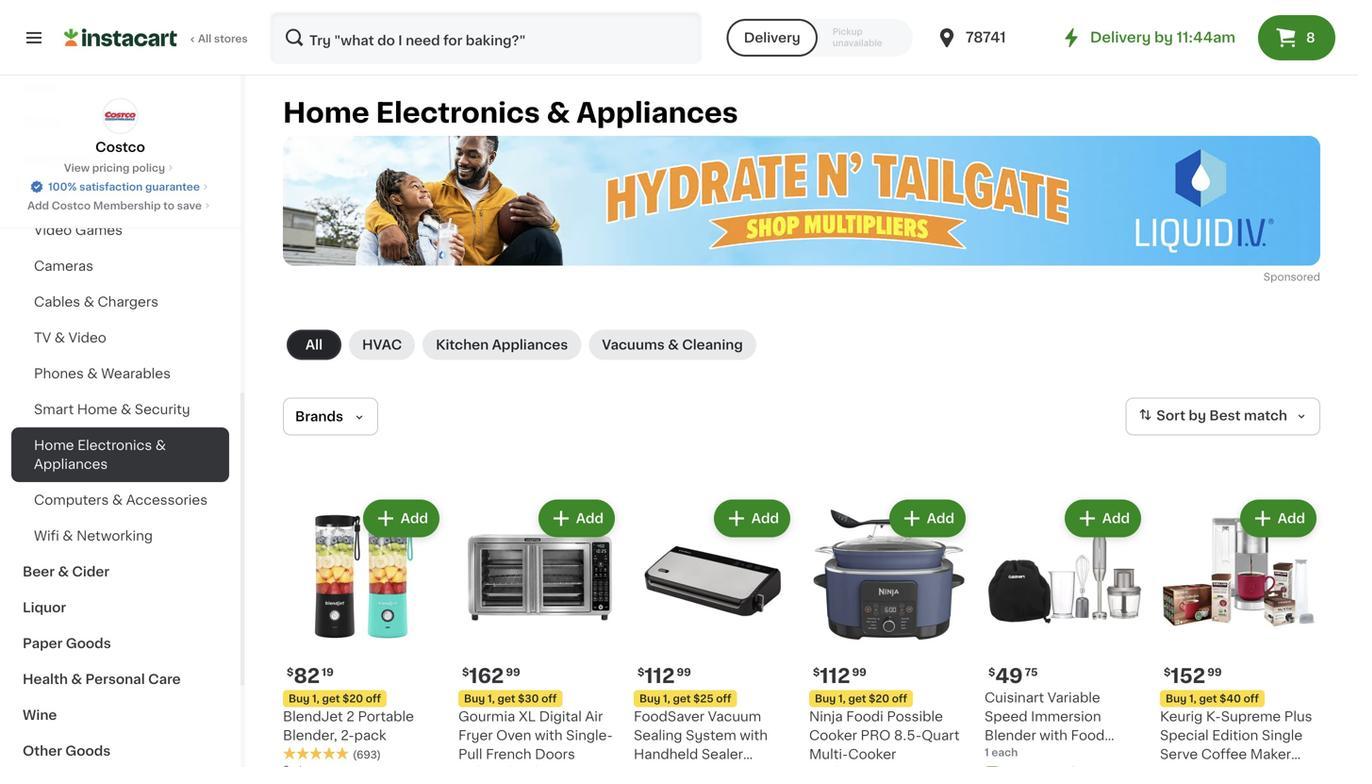 Task type: locate. For each thing, give the bounding box(es) containing it.
health & personal care link
[[11, 662, 229, 697]]

delivery by 11:44am link
[[1061, 26, 1236, 49]]

all left hvac link
[[306, 338, 323, 352]]

99 for foodi
[[853, 667, 867, 678]]

save
[[177, 201, 202, 211]]

serve
[[1161, 748, 1199, 761]]

2 get from the left
[[498, 694, 516, 704]]

100%
[[48, 182, 77, 192]]

home for home electronics & appliances
[[34, 439, 74, 452]]

99 up buy 1, get $40 off
[[1208, 667, 1223, 678]]

2 goods from the top
[[65, 745, 111, 758]]

$ up buy 1, get $25 off
[[638, 667, 645, 678]]

& inside home electronics & appliances
[[155, 439, 166, 452]]

6 $ from the left
[[1165, 667, 1171, 678]]

video down audio
[[34, 224, 72, 237]]

1 horizontal spatial by
[[1190, 409, 1207, 423]]

get for foodsaver
[[673, 694, 691, 704]]

with down immersion
[[1040, 729, 1068, 742]]

$ 112 99 for foodsaver
[[638, 666, 692, 686]]

4 buy from the left
[[815, 694, 836, 704]]

buy 1, get $20 off up "foodi"
[[815, 694, 908, 704]]

1 horizontal spatial $ 112 99
[[813, 666, 867, 686]]

all left stores
[[198, 34, 212, 44]]

security
[[135, 403, 190, 416]]

$30
[[518, 694, 539, 704]]

get
[[322, 694, 340, 704], [498, 694, 516, 704], [673, 694, 691, 704], [849, 694, 867, 704], [1200, 694, 1218, 704]]

add button
[[365, 502, 438, 536], [541, 502, 613, 536], [716, 502, 789, 536], [892, 502, 964, 536], [1067, 502, 1140, 536], [1243, 502, 1316, 536]]

add button for keurig k-supreme plus special edition single serve coffee maker with 18 k-cup pods
[[1243, 502, 1316, 536]]

speed
[[985, 710, 1028, 723]]

2 add button from the left
[[541, 502, 613, 536]]

electronics down the smart home & security
[[78, 439, 152, 452]]

edition
[[1213, 729, 1259, 742]]

Best match Sort by field
[[1126, 398, 1321, 436]]

cables & chargers link
[[11, 284, 229, 320]]

buy up blendjet
[[289, 694, 310, 704]]

& for tv & video
[[55, 331, 65, 344]]

with down serve
[[1161, 767, 1189, 767]]

$ 112 99
[[638, 666, 692, 686], [813, 666, 867, 686]]

1 horizontal spatial appliances
[[492, 338, 568, 352]]

2 horizontal spatial appliances
[[577, 100, 739, 126]]

beer & cider link
[[11, 554, 229, 590]]

99 up "foodi"
[[853, 667, 867, 678]]

guarantee
[[145, 182, 200, 192]]

goods up health & personal care
[[66, 637, 111, 650]]

1 vertical spatial cooker
[[849, 748, 897, 761]]

by
[[1155, 31, 1174, 44], [1190, 409, 1207, 423]]

1 vertical spatial k-
[[1210, 767, 1225, 767]]

delivery inside button
[[744, 31, 801, 44]]

foodsaver
[[634, 710, 705, 723]]

3 off from the left
[[717, 694, 732, 704]]

view pricing policy link
[[64, 160, 177, 176]]

costco up "view pricing policy" link
[[95, 141, 145, 154]]

smart home & security
[[34, 403, 190, 416]]

2 $20 from the left
[[869, 694, 890, 704]]

$ for gourmia xl digital air fryer oven with single- pull french doors
[[462, 667, 469, 678]]

with up doors
[[535, 729, 563, 742]]

0 horizontal spatial delivery
[[744, 31, 801, 44]]

& for cables & chargers
[[84, 295, 94, 309]]

electronics up 100%
[[23, 152, 100, 165]]

1, up blendjet
[[312, 694, 320, 704]]

cleaning
[[683, 338, 743, 352]]

162
[[469, 666, 504, 686]]

1, up "keurig"
[[1190, 694, 1197, 704]]

0 horizontal spatial appliances
[[34, 458, 108, 471]]

brands button
[[283, 398, 378, 436]]

costco down 100%
[[52, 201, 91, 211]]

0 horizontal spatial costco
[[52, 201, 91, 211]]

0 horizontal spatial $ 112 99
[[638, 666, 692, 686]]

1, up the 'foodsaver'
[[663, 694, 671, 704]]

1 112 from the left
[[645, 666, 675, 686]]

0 vertical spatial all
[[198, 34, 212, 44]]

possible
[[887, 710, 944, 723]]

5 product group from the left
[[985, 496, 1146, 767]]

0 vertical spatial costco
[[95, 141, 145, 154]]

& for health & personal care
[[71, 673, 82, 686]]

off right $30
[[542, 694, 557, 704]]

other goods
[[23, 745, 111, 758]]

5 add button from the left
[[1067, 502, 1140, 536]]

5 $ from the left
[[989, 667, 996, 678]]

audio
[[34, 188, 72, 201]]

by left 11:44am
[[1155, 31, 1174, 44]]

$ inside $ 152 99
[[1165, 667, 1171, 678]]

112 for foodsaver
[[645, 666, 675, 686]]

$20 up 2
[[343, 694, 363, 704]]

home electronics & appliances
[[34, 439, 166, 471]]

phones & wearables
[[34, 367, 171, 380]]

0 horizontal spatial 112
[[645, 666, 675, 686]]

fryer
[[459, 729, 493, 742]]

video games
[[34, 224, 123, 237]]

k- down coffee
[[1210, 767, 1225, 767]]

112 up ninja
[[820, 666, 851, 686]]

video games link
[[11, 212, 229, 248]]

2 $ 112 99 from the left
[[813, 666, 867, 686]]

buy up "keurig"
[[1166, 694, 1187, 704]]

$ 49 75
[[989, 666, 1039, 686]]

$ up cuisinart
[[989, 667, 996, 678]]

home for home electronics &  appliances
[[283, 100, 370, 126]]

attachment
[[634, 767, 713, 767]]

$20 for 112
[[869, 694, 890, 704]]

all for all
[[306, 338, 323, 352]]

112 for ninja
[[820, 666, 851, 686]]

Search field
[[272, 13, 701, 62]]

electronics link
[[11, 141, 229, 176]]

supreme
[[1222, 710, 1282, 723]]

beer
[[23, 565, 55, 579]]

3 get from the left
[[673, 694, 691, 704]]

accessories
[[126, 494, 208, 507]]

99 up buy 1, get $30 off
[[506, 667, 521, 678]]

$ inside $ 162 99
[[462, 667, 469, 678]]

buy up ninja
[[815, 694, 836, 704]]

$20
[[343, 694, 363, 704], [869, 694, 890, 704]]

1 vertical spatial all
[[306, 338, 323, 352]]

2 off from the left
[[542, 694, 557, 704]]

all link
[[287, 330, 342, 360]]

3 buy from the left
[[640, 694, 661, 704]]

1, up ninja
[[839, 694, 846, 704]]

2 vertical spatial appliances
[[34, 458, 108, 471]]

4 $ from the left
[[813, 667, 820, 678]]

$ 112 99 up buy 1, get $25 off
[[638, 666, 692, 686]]

1 buy from the left
[[289, 694, 310, 704]]

99 inside $ 162 99
[[506, 667, 521, 678]]

0 vertical spatial electronics
[[376, 100, 540, 126]]

2 product group from the left
[[459, 496, 619, 767]]

sort
[[1157, 409, 1186, 423]]

1 horizontal spatial buy 1, get $20 off
[[815, 694, 908, 704]]

all for all stores
[[198, 34, 212, 44]]

2 1, from the left
[[488, 694, 495, 704]]

$ up "keurig"
[[1165, 667, 1171, 678]]

0 vertical spatial goods
[[66, 637, 111, 650]]

1 each
[[985, 747, 1019, 758]]

• sponsored: liquid i.v. hydrate n' tailgate. shop multipliers image
[[283, 136, 1321, 266]]

0 horizontal spatial buy 1, get $20 off
[[289, 694, 381, 704]]

5 get from the left
[[1200, 694, 1218, 704]]

add for ninja
[[927, 512, 955, 525]]

4 1, from the left
[[839, 694, 846, 704]]

blendjet
[[283, 710, 343, 723]]

1 product group from the left
[[283, 496, 444, 767]]

multi-
[[810, 748, 849, 761]]

1 vertical spatial goods
[[65, 745, 111, 758]]

0 vertical spatial cooker
[[810, 729, 858, 742]]

$ for ninja foodi possible cooker pro 8.5-quart multi-cooker
[[813, 667, 820, 678]]

goods for paper goods
[[66, 637, 111, 650]]

cooker down pro
[[849, 748, 897, 761]]

2-
[[341, 729, 354, 742]]

appliances
[[577, 100, 739, 126], [492, 338, 568, 352], [34, 458, 108, 471]]

get left $40
[[1200, 694, 1218, 704]]

& for computers & accessories
[[112, 494, 123, 507]]

0 horizontal spatial home
[[34, 439, 74, 452]]

1 get from the left
[[322, 694, 340, 704]]

spo
[[1264, 272, 1285, 282]]

0 horizontal spatial all
[[198, 34, 212, 44]]

off for foodi
[[893, 694, 908, 704]]

1 horizontal spatial all
[[306, 338, 323, 352]]

2 buy from the left
[[464, 694, 485, 704]]

get left $30
[[498, 694, 516, 704]]

smart
[[34, 403, 74, 416]]

buy 1, get $20 off for 82
[[289, 694, 381, 704]]

get up "foodi"
[[849, 694, 867, 704]]

1 horizontal spatial home
[[77, 403, 117, 416]]

goods right other
[[65, 745, 111, 758]]

electronics inside home electronics & appliances
[[78, 439, 152, 452]]

off up portable
[[366, 694, 381, 704]]

buy for keurig k-supreme plus special edition single serve coffee maker with 18 k-cup pods
[[1166, 694, 1187, 704]]

99 for xl
[[506, 667, 521, 678]]

instacart logo image
[[64, 26, 177, 49]]

variable
[[1048, 691, 1101, 704]]

get left "$25"
[[673, 694, 691, 704]]

1 $ from the left
[[287, 667, 294, 678]]

$ up ninja
[[813, 667, 820, 678]]

4 add button from the left
[[892, 502, 964, 536]]

off up supreme
[[1244, 694, 1260, 704]]

by inside "field"
[[1190, 409, 1207, 423]]

each
[[992, 747, 1019, 758]]

1, for gourmia
[[488, 694, 495, 704]]

1 vertical spatial appliances
[[492, 338, 568, 352]]

1 vertical spatial by
[[1190, 409, 1207, 423]]

k- down buy 1, get $40 off
[[1207, 710, 1222, 723]]

all
[[198, 34, 212, 44], [306, 338, 323, 352]]

$20 up "foodi"
[[869, 694, 890, 704]]

$ inside $ 82 19
[[287, 667, 294, 678]]

None search field
[[270, 11, 703, 64]]

$ for keurig k-supreme plus special edition single serve coffee maker with 18 k-cup pods
[[1165, 667, 1171, 678]]

sealer
[[702, 748, 744, 761]]

off up possible
[[893, 694, 908, 704]]

video down the cables & chargers
[[69, 331, 106, 344]]

best
[[1210, 409, 1242, 423]]

100% satisfaction guarantee button
[[29, 176, 211, 194]]

with inside gourmia xl digital air fryer oven with single- pull french doors
[[535, 729, 563, 742]]

add for foodsaver
[[752, 512, 780, 525]]

3 99 from the left
[[853, 667, 867, 678]]

blender
[[985, 729, 1037, 742]]

$
[[287, 667, 294, 678], [462, 667, 469, 678], [638, 667, 645, 678], [813, 667, 820, 678], [989, 667, 996, 678], [1165, 667, 1171, 678]]

1 vertical spatial home
[[77, 403, 117, 416]]

cuisinart
[[985, 691, 1045, 704]]

buy 1, get $20 off up 2
[[289, 694, 381, 704]]

19
[[322, 667, 334, 678]]

0 vertical spatial appliances
[[577, 100, 739, 126]]

5 1, from the left
[[1190, 694, 1197, 704]]

1 horizontal spatial delivery
[[1091, 31, 1152, 44]]

1 horizontal spatial 112
[[820, 666, 851, 686]]

3 add button from the left
[[716, 502, 789, 536]]

buy 1, get $30 off
[[464, 694, 557, 704]]

product group
[[283, 496, 444, 767], [459, 496, 619, 767], [634, 496, 795, 767], [810, 496, 970, 767], [985, 496, 1146, 767], [1161, 496, 1321, 767]]

$ for blendjet 2 portable blender, 2-pack
[[287, 667, 294, 678]]

99 inside $ 152 99
[[1208, 667, 1223, 678]]

service type group
[[727, 19, 913, 57]]

buy
[[289, 694, 310, 704], [464, 694, 485, 704], [640, 694, 661, 704], [815, 694, 836, 704], [1166, 694, 1187, 704]]

112 up buy 1, get $25 off
[[645, 666, 675, 686]]

2 vertical spatial home
[[34, 439, 74, 452]]

buy up gourmia
[[464, 694, 485, 704]]

4 off from the left
[[893, 694, 908, 704]]

1 $20 from the left
[[343, 694, 363, 704]]

2 horizontal spatial home
[[283, 100, 370, 126]]

1, up gourmia
[[488, 694, 495, 704]]

off right "$25"
[[717, 694, 732, 704]]

product group containing 49
[[985, 496, 1146, 767]]

2 vertical spatial electronics
[[78, 439, 152, 452]]

99
[[506, 667, 521, 678], [677, 667, 692, 678], [853, 667, 867, 678], [1208, 667, 1223, 678]]

oven
[[496, 729, 532, 742]]

2 99 from the left
[[677, 667, 692, 678]]

cooker up multi-
[[810, 729, 858, 742]]

3 1, from the left
[[663, 694, 671, 704]]

2 buy 1, get $20 off from the left
[[815, 694, 908, 704]]

buy for foodsaver vacuum sealing system with handheld sealer attachment
[[640, 694, 661, 704]]

1 99 from the left
[[506, 667, 521, 678]]

with down "vacuum"
[[740, 729, 768, 742]]

electronics down search field
[[376, 100, 540, 126]]

cup
[[1225, 767, 1252, 767]]

delivery by 11:44am
[[1091, 31, 1236, 44]]

paper
[[23, 637, 63, 650]]

delivery for delivery by 11:44am
[[1091, 31, 1152, 44]]

home inside home electronics & appliances
[[34, 439, 74, 452]]

8 button
[[1259, 15, 1336, 60]]

&
[[547, 100, 570, 126], [84, 295, 94, 309], [55, 331, 65, 344], [668, 338, 679, 352], [87, 367, 98, 380], [121, 403, 131, 416], [155, 439, 166, 452], [112, 494, 123, 507], [63, 529, 73, 543], [58, 565, 69, 579], [71, 673, 82, 686]]

1 off from the left
[[366, 694, 381, 704]]

99 up buy 1, get $25 off
[[677, 667, 692, 678]]

buy 1, get $20 off for 112
[[815, 694, 908, 704]]

delivery
[[1091, 31, 1152, 44], [744, 31, 801, 44]]

0 horizontal spatial by
[[1155, 31, 1174, 44]]

ninja
[[810, 710, 843, 723]]

$ left 19
[[287, 667, 294, 678]]

get up blendjet
[[322, 694, 340, 704]]

2 $ from the left
[[462, 667, 469, 678]]

1 add button from the left
[[365, 502, 438, 536]]

1 buy 1, get $20 off from the left
[[289, 694, 381, 704]]

0 vertical spatial home
[[283, 100, 370, 126]]

home
[[283, 100, 370, 126], [77, 403, 117, 416], [34, 439, 74, 452]]

5 buy from the left
[[1166, 694, 1187, 704]]

6 product group from the left
[[1161, 496, 1321, 767]]

3 $ from the left
[[638, 667, 645, 678]]

smart home & security link
[[11, 392, 229, 428]]

system
[[686, 729, 737, 742]]

4 99 from the left
[[1208, 667, 1223, 678]]

off
[[366, 694, 381, 704], [542, 694, 557, 704], [717, 694, 732, 704], [893, 694, 908, 704], [1244, 694, 1260, 704]]

health
[[23, 673, 68, 686]]

78741
[[966, 31, 1007, 44]]

gourmia
[[459, 710, 516, 723]]

food
[[1072, 729, 1105, 742]]

4 get from the left
[[849, 694, 867, 704]]

$ 112 99 up ninja
[[813, 666, 867, 686]]

1 $ 112 99 from the left
[[638, 666, 692, 686]]

appliances inside home electronics & appliances
[[34, 458, 108, 471]]

by right sort
[[1190, 409, 1207, 423]]

2 112 from the left
[[820, 666, 851, 686]]

1 horizontal spatial $20
[[869, 694, 890, 704]]

1 1, from the left
[[312, 694, 320, 704]]

1 goods from the top
[[66, 637, 111, 650]]

electronics for home electronics &  appliances
[[376, 100, 540, 126]]

1, for foodsaver
[[663, 694, 671, 704]]

buy up the 'foodsaver'
[[640, 694, 661, 704]]

0 horizontal spatial $20
[[343, 694, 363, 704]]

5 off from the left
[[1244, 694, 1260, 704]]

0 vertical spatial by
[[1155, 31, 1174, 44]]

$ up gourmia
[[462, 667, 469, 678]]

6 add button from the left
[[1243, 502, 1316, 536]]

get for gourmia
[[498, 694, 516, 704]]



Task type: describe. For each thing, give the bounding box(es) containing it.
1, for keurig
[[1190, 694, 1197, 704]]

$ 82 19
[[287, 666, 334, 686]]

appliances for home electronics & appliances
[[34, 458, 108, 471]]

computers
[[34, 494, 109, 507]]

single
[[1263, 729, 1303, 742]]

french
[[486, 748, 532, 761]]

buy for gourmia xl digital air fryer oven with single- pull french doors
[[464, 694, 485, 704]]

4 product group from the left
[[810, 496, 970, 767]]

off for 2
[[366, 694, 381, 704]]

product group containing 152
[[1161, 496, 1321, 767]]

pack
[[354, 729, 387, 742]]

cameras link
[[11, 248, 229, 284]]

1 horizontal spatial costco
[[95, 141, 145, 154]]

hvac link
[[349, 330, 415, 360]]

& for phones & wearables
[[87, 367, 98, 380]]

liquor link
[[11, 590, 229, 626]]

delivery button
[[727, 19, 818, 57]]

wine
[[23, 709, 57, 722]]

home electronics &  appliances
[[283, 100, 739, 126]]

add button for ninja foodi possible cooker pro 8.5-quart multi-cooker
[[892, 502, 964, 536]]

add for blendjet
[[401, 512, 428, 525]]

$ 162 99
[[462, 666, 521, 686]]

49
[[996, 666, 1024, 686]]

add for cuisinart
[[1103, 512, 1131, 525]]

floral link
[[11, 105, 229, 141]]

phones & wearables link
[[11, 356, 229, 392]]

costco logo image
[[102, 98, 138, 134]]

1, for ninja
[[839, 694, 846, 704]]

coffee
[[1202, 748, 1248, 761]]

view
[[64, 163, 90, 173]]

wine link
[[11, 697, 229, 733]]

off for xl
[[542, 694, 557, 704]]

off for vacuum
[[717, 694, 732, 704]]

wifi & networking
[[34, 529, 153, 543]]

18
[[1192, 767, 1207, 767]]

99 for vacuum
[[677, 667, 692, 678]]

add button for blendjet 2 portable blender, 2-pack
[[365, 502, 438, 536]]

paper goods link
[[11, 626, 229, 662]]

plus
[[1285, 710, 1313, 723]]

delivery for delivery
[[744, 31, 801, 44]]

chargers
[[98, 295, 159, 309]]

paper goods
[[23, 637, 111, 650]]

single-
[[566, 729, 613, 742]]

$ for foodsaver vacuum sealing system with handheld sealer attachment
[[638, 667, 645, 678]]

product group containing 82
[[283, 496, 444, 767]]

get for keurig
[[1200, 694, 1218, 704]]

keurig k-supreme plus special edition single serve coffee maker with 18 k-cup pods
[[1161, 710, 1313, 767]]

get for blendjet
[[322, 694, 340, 704]]

off for k-
[[1244, 694, 1260, 704]]

sealing
[[634, 729, 683, 742]]

baby link
[[11, 69, 229, 105]]

by for delivery
[[1155, 31, 1174, 44]]

cameras
[[34, 260, 93, 273]]

foodsaver vacuum sealing system with handheld sealer attachment
[[634, 710, 768, 767]]

digital
[[539, 710, 582, 723]]

(693)
[[353, 750, 381, 760]]

with inside cuisinart variable speed immersion blender with food processor
[[1040, 729, 1068, 742]]

wifi
[[34, 529, 59, 543]]

cables & chargers
[[34, 295, 159, 309]]

8
[[1307, 31, 1316, 44]]

& for wifi & networking
[[63, 529, 73, 543]]

vacuum
[[708, 710, 762, 723]]

immersion
[[1032, 710, 1102, 723]]

best match
[[1210, 409, 1288, 423]]

portable
[[358, 710, 414, 723]]

add button for foodsaver vacuum sealing system with handheld sealer attachment
[[716, 502, 789, 536]]

1 vertical spatial costco
[[52, 201, 91, 211]]

with inside foodsaver vacuum sealing system with handheld sealer attachment
[[740, 729, 768, 742]]

tv & video
[[34, 331, 106, 344]]

add for gourmia
[[576, 512, 604, 525]]

xl
[[519, 710, 536, 723]]

add for keurig
[[1279, 512, 1306, 525]]

1, for blendjet
[[312, 694, 320, 704]]

product group containing 162
[[459, 496, 619, 767]]

pro
[[861, 729, 891, 742]]

ninja foodi possible cooker pro 8.5-quart multi-cooker
[[810, 710, 960, 761]]

to
[[163, 201, 175, 211]]

add button for gourmia xl digital air fryer oven with single- pull french doors
[[541, 502, 613, 536]]

sort by
[[1157, 409, 1207, 423]]

stores
[[214, 34, 248, 44]]

home electronics & appliances link
[[11, 428, 229, 482]]

pods
[[1256, 767, 1289, 767]]

doors
[[535, 748, 576, 761]]

add button for cuisinart variable speed immersion blender with food processor
[[1067, 502, 1140, 536]]

costco link
[[95, 98, 145, 157]]

cables
[[34, 295, 80, 309]]

goods for other goods
[[65, 745, 111, 758]]

health & personal care
[[23, 673, 181, 686]]

air
[[585, 710, 603, 723]]

$ 112 99 for ninja
[[813, 666, 867, 686]]

1 vertical spatial electronics
[[23, 152, 100, 165]]

liquor
[[23, 601, 66, 614]]

75
[[1026, 667, 1039, 678]]

all stores
[[198, 34, 248, 44]]

$ 152 99
[[1165, 666, 1223, 686]]

cider
[[72, 565, 109, 579]]

$20 for 82
[[343, 694, 363, 704]]

0 vertical spatial video
[[34, 224, 72, 237]]

vacuums
[[602, 338, 665, 352]]

other
[[23, 745, 62, 758]]

0 vertical spatial k-
[[1207, 710, 1222, 723]]

1 vertical spatial video
[[69, 331, 106, 344]]

cuisinart variable speed immersion blender with food processor
[[985, 691, 1105, 761]]

electronics for home electronics & appliances
[[78, 439, 152, 452]]

buy for ninja foodi possible cooker pro 8.5-quart multi-cooker
[[815, 694, 836, 704]]

3 product group from the left
[[634, 496, 795, 767]]

& for vacuums & cleaning
[[668, 338, 679, 352]]

$25
[[694, 694, 714, 704]]

satisfaction
[[79, 182, 143, 192]]

$ inside $ 49 75
[[989, 667, 996, 678]]

vacuums & cleaning
[[602, 338, 743, 352]]

kitchen appliances
[[436, 338, 568, 352]]

buy 1, get $25 off
[[640, 694, 732, 704]]

tv
[[34, 331, 51, 344]]

nsored
[[1285, 272, 1321, 282]]

audio link
[[11, 176, 229, 212]]

get for ninja
[[849, 694, 867, 704]]

foodi
[[847, 710, 884, 723]]

11:44am
[[1177, 31, 1236, 44]]

& for beer & cider
[[58, 565, 69, 579]]

baby
[[23, 80, 58, 93]]

pull
[[459, 748, 483, 761]]

kitchen appliances link
[[423, 330, 582, 360]]

policy
[[132, 163, 165, 173]]

99 for k-
[[1208, 667, 1223, 678]]

78741 button
[[936, 11, 1049, 64]]

match
[[1245, 409, 1288, 423]]

with inside "keurig k-supreme plus special edition single serve coffee maker with 18 k-cup pods"
[[1161, 767, 1189, 767]]

appliances for home electronics &  appliances
[[577, 100, 739, 126]]

other goods link
[[11, 733, 229, 767]]

by for sort
[[1190, 409, 1207, 423]]

buy for blendjet 2 portable blender, 2-pack
[[289, 694, 310, 704]]

blendjet 2 portable blender, 2-pack
[[283, 710, 414, 742]]

$40
[[1220, 694, 1242, 704]]



Task type: vqa. For each thing, say whether or not it's contained in the screenshot.
Home Electronics &  Appliances
yes



